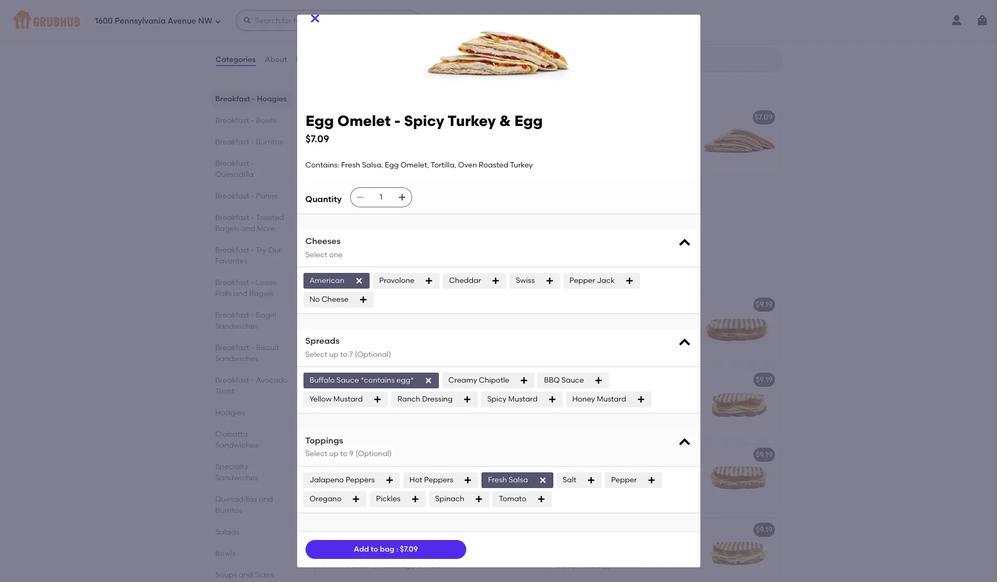 Task type: describe. For each thing, give the bounding box(es) containing it.
specialty sandwiches tab
[[215, 462, 289, 484]]

reviews
[[296, 55, 325, 64]]

avenue
[[168, 16, 196, 26]]

omelet up oregano at the left bottom
[[321, 476, 348, 485]]

breakfast - quesadilla tab
[[215, 158, 289, 180]]

- inside the breakfast - bagel sandwiches
[[251, 311, 254, 320]]

breakfast - hoagies tab
[[215, 94, 289, 105]]

0 horizontal spatial tortilla,
[[321, 213, 347, 222]]

chipotle,
[[352, 551, 384, 560]]

soups and sides
[[215, 571, 274, 580]]

sandwiches inside ciabatta sandwiches tab
[[215, 441, 258, 450]]

about button
[[264, 41, 288, 79]]

svg image for provolone
[[425, 277, 434, 285]]

and inside breakfast - toasted bagels and more
[[241, 224, 255, 233]]

egg omelet - spicy turkey & egg image
[[465, 181, 544, 249]]

- inside breakfast - biscuit sandwiches
[[251, 344, 254, 353]]

burrito
[[377, 26, 401, 35]]

hoagies inside tab
[[215, 409, 245, 418]]

aioli,
[[381, 128, 398, 137]]

roasted up egg omelet - spicy turkey & egg image on the top of page
[[479, 161, 509, 170]]

salads
[[215, 528, 239, 537]]

bagels inside breakfast - toasted bagels and more
[[215, 224, 239, 233]]

contains: down cheese,
[[306, 161, 340, 170]]

- inside breakfast - loose rolls and bagels
[[251, 279, 254, 287]]

cheddar,
[[357, 15, 391, 24]]

- up contains: pepper jack, panini bread, applewood smoked bacon, jalapenos, egg omelet
[[601, 526, 604, 535]]

svg image for bbq sauce
[[595, 377, 603, 385]]

breakfast - biscuit sandwiches tab
[[215, 343, 289, 365]]

no
[[310, 295, 320, 304]]

breakfast - avocado toast tab
[[215, 375, 289, 397]]

svg image for honey mustard
[[637, 396, 646, 404]]

contains: for egg omelet - garlic smoked turkey & egg
[[321, 128, 355, 137]]

egg inside contains: pepper jack, panini bread, creamy chipotle, applewood smoked bacon, salsa, egg omelet
[[402, 562, 416, 571]]

select for spreads
[[306, 350, 328, 359]]

salsa, down the egg omelet - spicy turkey & egg
[[378, 203, 399, 212]]

loose
[[256, 279, 277, 287]]

omelet up cheddar,
[[337, 0, 364, 9]]

quesadillas and burritos tab
[[215, 494, 289, 517]]

omelet, inside contains: garlic aioli, plain cream cheese, spinach, tomato, egg omelet, tortilla, oven roasted turkey
[[321, 149, 350, 158]]

salsa, inside contains: cheddar, fresh salsa, egg omelet, tortilla burrito
[[413, 15, 434, 24]]

svg image for spicy mustard
[[549, 396, 557, 404]]

omelet left input item quantity number field
[[337, 188, 364, 197]]

svg image for no cheese
[[359, 296, 368, 304]]

sandwiches inside breakfast - biscuit sandwiches
[[215, 355, 258, 364]]

$9.19 button
[[550, 293, 780, 362]]

sides
[[255, 571, 274, 580]]

yellow mustard
[[310, 395, 363, 404]]

breakfast for breakfast - quesadilla tab at the top of the page
[[215, 159, 249, 168]]

svg image for spinach
[[475, 495, 484, 504]]

contains: cheddar, fresh salsa, egg omelet, tortilla burrito
[[321, 15, 450, 35]]

panini down 'egg omelet - honey smoked turkey'
[[593, 390, 615, 399]]

spreads select up to 7 (optional)
[[306, 336, 391, 359]]

panini up egg omelet - applewood smoked bacon at the bottom of the page
[[378, 270, 413, 283]]

breakfast - bowls
[[215, 116, 276, 125]]

rolls
[[215, 290, 231, 298]]

avocado
[[256, 376, 288, 385]]

- left provolone on the top left of page
[[371, 270, 376, 283]]

svg image for creamy chipotle
[[520, 377, 529, 385]]

breakfast for breakfast - loose rolls and bagels tab
[[215, 279, 249, 287]]

roasted down input item quantity number field
[[369, 213, 399, 222]]

1 vertical spatial contains: fresh salsa, egg omelet, tortilla, oven roasted turkey
[[321, 203, 445, 222]]

contains: for egg omelet - southwest chipotle bacon
[[321, 541, 355, 550]]

more
[[257, 224, 275, 233]]

omelet inside "egg omelet - spicy turkey & egg $7.09"
[[337, 112, 391, 130]]

egg omelet - applewood smoked bacon image
[[465, 293, 544, 362]]

applewood inside contains: panini bread, applewood smoked bacon, egg omelet
[[406, 315, 447, 324]]

0 horizontal spatial bowls
[[215, 550, 236, 559]]

turkey inside contains: garlic aioli, plain cream cheese, spinach, tomato, egg omelet, tortilla, oven roasted turkey
[[431, 149, 454, 158]]

soups
[[215, 571, 237, 580]]

breakfast - loose rolls and bagels
[[215, 279, 277, 298]]

egg inside contains: panini bread, egg omelet, sausage patty
[[641, 465, 655, 474]]

egg omelet - oven roasted turkey image
[[465, 444, 544, 512]]

svg image for salt
[[587, 476, 596, 485]]

hoagies tab
[[215, 408, 289, 419]]

$9.19 inside $9.19 button
[[756, 300, 773, 309]]

omelet down bbq sauce
[[557, 401, 583, 410]]

panini inside contains: pepper jack, panini bread, applewood smoked bacon, jalapenos, egg omelet
[[641, 541, 663, 550]]

roasted inside contains: garlic aioli, plain cream cheese, spinach, tomato, egg omelet, tortilla, oven roasted turkey
[[400, 149, 429, 158]]

categories
[[216, 55, 256, 64]]

9
[[350, 450, 354, 459]]

omelet up honey mustard
[[573, 375, 599, 384]]

egg inside contains: pepper jack, panini bread, applewood smoked bacon, jalapenos, egg omelet
[[598, 562, 612, 571]]

quantity
[[306, 194, 342, 204]]

ranch dressing
[[398, 395, 453, 404]]

spreads
[[306, 336, 340, 346]]

0 vertical spatial contains: fresh salsa, egg omelet, tortilla, oven roasted turkey
[[306, 161, 533, 170]]

specialty
[[215, 463, 248, 472]]

omelet inside contains: pepper jack, panini bread, creamy chipotle, applewood smoked bacon, salsa, egg omelet
[[417, 562, 444, 571]]

egg omelet - southwest chipotle bacon
[[321, 526, 466, 535]]

- up cheddar,
[[365, 0, 369, 9]]

bag
[[380, 545, 395, 554]]

contains: for egg omelet - oven roasted turkey
[[321, 465, 355, 474]]

0 vertical spatial garlic
[[370, 113, 392, 122]]

breakfast for breakfast - toasted bagels and more tab
[[215, 213, 249, 222]]

about
[[265, 55, 287, 64]]

1 horizontal spatial honey
[[606, 375, 629, 384]]

$7.09 button
[[550, 106, 780, 174]]

cream
[[419, 128, 444, 137]]

bacon, inside contains: pepper jack, panini bread, applewood smoked bacon, jalapenos, egg omelet
[[630, 551, 655, 560]]

omelet down buffalo
[[321, 401, 348, 410]]

omelet up jalapeno peppers
[[337, 451, 364, 460]]

breakfast for breakfast - try our favorites tab
[[215, 246, 249, 255]]

one
[[329, 250, 343, 259]]

- down breakfast - burritos tab
[[251, 159, 254, 168]]

svg image for ranch dressing
[[463, 396, 472, 404]]

egg omelet - spicy turkey & egg
[[321, 188, 438, 197]]

applewood up contains: panini bread, applewood smoked bacon, egg omelet
[[370, 300, 412, 309]]

contains: panini bread, meat, egg omelet for ham
[[321, 390, 442, 410]]

oven inside contains: garlic aioli, plain cream cheese, spinach, tomato, egg omelet, tortilla, oven roasted turkey
[[379, 149, 398, 158]]

nw
[[198, 16, 213, 26]]

- up add
[[365, 526, 369, 535]]

smoked for egg omelet - applewood smoked bacon
[[414, 300, 443, 309]]

omelet up add
[[337, 526, 364, 535]]

swiss
[[516, 276, 535, 285]]

salsa, down spinach,
[[362, 161, 383, 170]]

up for toppings
[[329, 450, 339, 459]]

try
[[256, 246, 266, 255]]

fresh inside contains: cheddar, fresh salsa, egg omelet, tortilla burrito
[[392, 15, 412, 24]]

1600
[[95, 16, 113, 26]]

spinach
[[435, 495, 465, 504]]

hot peppers
[[410, 476, 454, 485]]

svg image for cheddar
[[492, 277, 500, 285]]

pepper inside contains: pepper jack, panini bread, applewood smoked bacon, jalapenos, egg omelet
[[593, 541, 618, 550]]

bread, inside contains: panini bread, egg omelet, sausage patty
[[616, 465, 640, 474]]

cheese,
[[321, 138, 350, 147]]

ham
[[370, 375, 388, 384]]

0 vertical spatial creamy
[[449, 376, 478, 385]]

breakfast - avocado toast
[[215, 376, 288, 396]]

- down the 'breakfast - bowls' tab
[[251, 138, 254, 147]]

fresh left salsa on the bottom right of page
[[488, 476, 507, 485]]

jack
[[597, 276, 615, 285]]

favorites
[[215, 257, 248, 266]]

pennsylvania
[[115, 16, 166, 26]]

cheeses select one
[[306, 237, 343, 259]]

omelet inside contains: pepper jack, panini bread, applewood smoked bacon, jalapenos, egg omelet
[[614, 562, 640, 571]]

- right 9
[[365, 451, 369, 460]]

panini inside contains: panini bread, egg omelet, sausage patty
[[593, 465, 615, 474]]

- down breakfast - quesadilla tab at the top of the page
[[251, 192, 254, 201]]

omelet, inside contains: panini bread, egg omelet, sausage patty
[[657, 465, 686, 474]]

to for spreads
[[341, 350, 348, 359]]

breakfast - bagel sandwiches
[[215, 311, 276, 331]]

egg omelet - applewood smoked bacon
[[321, 300, 468, 309]]

fresh down the egg omelet - spicy turkey & egg
[[357, 203, 376, 212]]

egg omelet - garlic smoked turkey & egg
[[321, 113, 472, 122]]

- left ham
[[365, 375, 369, 384]]

our
[[268, 246, 281, 255]]

contains: for egg omelet - spicy bacon
[[557, 541, 591, 550]]

breakfast down one
[[314, 270, 368, 283]]

panini down egg omelet - oven roasted turkey
[[357, 465, 379, 474]]

contains: for egg omelet - honey smoked turkey
[[557, 390, 591, 399]]

oregano
[[310, 495, 342, 504]]

pepper left jack in the right of the page
[[570, 276, 596, 285]]

creamy chipotle
[[449, 376, 510, 385]]

- up the egg omelet - garlic smoked turkey & egg in the top of the page
[[371, 82, 376, 95]]

egg omelet - southwest chipotle bacon image
[[465, 519, 544, 583]]

jalapenos,
[[557, 562, 596, 571]]

smoked inside contains: pepper jack, panini bread, creamy chipotle, applewood smoked bacon, salsa, egg omelet
[[321, 562, 350, 571]]

peppers for jalapeno peppers
[[346, 476, 375, 485]]

fresh down cheese,
[[341, 161, 361, 170]]

egg inside contains: panini bread, applewood smoked bacon, egg omelet
[[379, 326, 393, 335]]

svg image inside main navigation navigation
[[977, 14, 989, 27]]

$7.09 inside "egg omelet - spicy turkey & egg $7.09"
[[306, 133, 329, 145]]

pickles
[[376, 495, 401, 504]]

select for cheeses
[[306, 250, 328, 259]]

$5.99
[[519, 0, 538, 9]]

contains: for egg omelet - applewood smoked bacon
[[321, 315, 355, 324]]

panini down buffalo sauce *contains egg*
[[357, 390, 379, 399]]

burritos for quesadillas and burritos
[[215, 507, 242, 515]]

jalapeno
[[310, 476, 344, 485]]

egg*
[[397, 376, 414, 385]]

omelet down american
[[337, 300, 364, 309]]

creamy inside contains: pepper jack, panini bread, creamy chipotle, applewood smoked bacon, salsa, egg omelet
[[321, 551, 350, 560]]

breakfast - try our favorites tab
[[215, 245, 289, 267]]

1 horizontal spatial bowls
[[256, 116, 276, 125]]

breakfast - hoagies
[[215, 95, 287, 104]]

and inside quesadillas and burritos
[[259, 496, 273, 504]]

svg image for tomato
[[537, 495, 546, 504]]

svg image for swiss
[[546, 277, 554, 285]]

egg inside contains: garlic aioli, plain cream cheese, spinach, tomato, egg omelet, tortilla, oven roasted turkey
[[416, 138, 430, 147]]

egg omelet - honey smoked turkey image
[[701, 369, 780, 437]]

- up breakfast - burritos tab
[[251, 116, 254, 125]]

tortilla
[[352, 26, 375, 35]]

salsa, inside contains: pepper jack, panini bread, creamy chipotle, applewood smoked bacon, salsa, egg omelet
[[379, 562, 400, 571]]

$7.09 inside button
[[755, 113, 773, 122]]

patty
[[590, 476, 609, 485]]

ranch
[[398, 395, 421, 404]]

toppings
[[306, 436, 343, 446]]

ciabatta
[[215, 430, 248, 439]]

egg omelet - egg image for $9.19
[[701, 293, 780, 362]]

toppings select up to 9 (optional)
[[306, 436, 392, 459]]

- inside "egg omelet - spicy turkey & egg $7.09"
[[394, 112, 400, 130]]

breakfast - loose rolls and bagels tab
[[215, 277, 289, 300]]

toasted
[[256, 213, 284, 222]]

spicy for egg omelet - spicy turkey & egg
[[370, 188, 390, 197]]

svg image for american
[[355, 277, 364, 285]]

quesadilla inside the breakfast - quesadilla
[[215, 170, 254, 179]]

breakfast down reviews button
[[314, 82, 368, 95]]

egg omelet - ham
[[321, 375, 388, 384]]

ciabatta sandwiches
[[215, 430, 258, 450]]

bread, inside contains: pepper jack, panini bread, applewood smoked bacon, jalapenos, egg omelet
[[665, 541, 689, 550]]

egg omelet - spicy turkey & egg $7.09
[[306, 112, 543, 145]]

contains: for egg omelet - ham
[[321, 390, 355, 399]]

egg omelet - sausage patty image
[[701, 444, 780, 512]]

breakfast for breakfast - bagel sandwiches tab at left bottom
[[215, 311, 249, 320]]

bowls tab
[[215, 549, 289, 560]]

omelet up yellow mustard
[[337, 375, 364, 384]]

cheddar
[[449, 276, 482, 285]]

tortilla, inside contains: garlic aioli, plain cream cheese, spinach, tomato, egg omelet, tortilla, oven roasted turkey
[[352, 149, 377, 158]]

pepper right patty
[[612, 476, 637, 485]]

plain
[[399, 128, 417, 137]]

contains: panini bread, applewood smoked bacon, egg omelet
[[321, 315, 447, 335]]

bagels inside breakfast - loose rolls and bagels
[[249, 290, 273, 298]]

specialty sandwiches
[[215, 463, 258, 483]]



Task type: locate. For each thing, give the bounding box(es) containing it.
garlic up the 'aioli,'
[[370, 113, 392, 122]]

up inside 'spreads select up to 7 (optional)'
[[329, 350, 339, 359]]

0 horizontal spatial jack,
[[385, 541, 404, 550]]

0 horizontal spatial chipotle
[[410, 526, 441, 535]]

up left 7
[[329, 350, 339, 359]]

sandwiches up breakfast - avocado toast
[[215, 355, 258, 364]]

1 vertical spatial garlic
[[357, 128, 379, 137]]

0 horizontal spatial egg omelet - egg image
[[465, 0, 544, 62]]

bacon, down egg omelet - spicy bacon
[[630, 551, 655, 560]]

panini inside contains: pepper jack, panini bread, creamy chipotle, applewood smoked bacon, salsa, egg omelet
[[406, 541, 428, 550]]

1 horizontal spatial tortilla,
[[352, 149, 377, 158]]

Input item quantity number field
[[370, 188, 393, 207]]

breakfast down breakfast - panini tab
[[215, 213, 249, 222]]

1 vertical spatial creamy
[[321, 551, 350, 560]]

meat, down egg*
[[406, 390, 426, 399]]

$9.19 for egg omelet - ham
[[521, 375, 538, 384]]

2 vertical spatial bacon,
[[352, 562, 377, 571]]

svg image
[[243, 16, 252, 25], [215, 18, 221, 24], [398, 193, 407, 202], [355, 277, 364, 285], [425, 277, 434, 285], [492, 277, 500, 285], [546, 277, 554, 285], [359, 296, 368, 304], [678, 336, 692, 350], [520, 377, 529, 385], [463, 396, 472, 404], [637, 396, 646, 404], [678, 436, 692, 450], [386, 476, 394, 485], [587, 476, 596, 485], [352, 495, 361, 504], [411, 495, 420, 504]]

breakfast - quesadilla down 'breakfast - burritos'
[[215, 159, 254, 179]]

1 vertical spatial (optional)
[[356, 450, 392, 459]]

2 sauce from the left
[[562, 376, 584, 385]]

0 horizontal spatial honey
[[573, 395, 596, 404]]

sauce
[[337, 376, 359, 385], [562, 376, 584, 385]]

breakfast - toasted bagels and more
[[215, 213, 284, 233]]

1 horizontal spatial egg omelet - egg image
[[701, 293, 780, 362]]

spicy inside "egg omelet - spicy turkey & egg $7.09"
[[404, 112, 444, 130]]

spicy for egg omelet - spicy turkey & egg $7.09
[[404, 112, 444, 130]]

sausage
[[557, 476, 588, 485]]

svg image for fresh salsa
[[539, 476, 547, 485]]

salt
[[563, 476, 577, 485]]

applewood down egg omelet - southwest chipotle bacon
[[386, 551, 427, 560]]

pepper up chipotle,
[[357, 541, 383, 550]]

1 vertical spatial hoagies
[[215, 409, 245, 418]]

and right quesadillas
[[259, 496, 273, 504]]

egg omelet - ham image
[[465, 369, 544, 437]]

soups and sides tab
[[215, 570, 289, 581]]

- up the 'breakfast - bowls' tab
[[252, 95, 255, 104]]

contains: up sausage
[[557, 465, 591, 474]]

bread, inside contains: pepper jack, panini bread, creamy chipotle, applewood smoked bacon, salsa, egg omelet
[[430, 541, 453, 550]]

spicy
[[404, 112, 444, 130], [370, 188, 390, 197], [488, 395, 507, 404], [606, 526, 626, 535]]

applewood inside contains: pepper jack, panini bread, creamy chipotle, applewood smoked bacon, salsa, egg omelet
[[386, 551, 427, 560]]

salads tab
[[215, 527, 289, 538]]

breakfast - burritos tab
[[215, 137, 289, 148]]

up inside 'toppings select up to 9 (optional)'
[[329, 450, 339, 459]]

sauce right bbq
[[562, 376, 584, 385]]

contains: panini bread, meat, egg omelet down 'egg omelet - honey smoked turkey'
[[557, 390, 677, 410]]

creamy left add
[[321, 551, 350, 560]]

egg omelet - spicy bacon image
[[701, 519, 780, 583]]

contains: panini bread, egg omelet, sausage patty
[[557, 465, 686, 485]]

american
[[310, 276, 345, 285]]

smoked for egg omelet - honey smoked turkey
[[631, 375, 660, 384]]

1 jack, from the left
[[385, 541, 404, 550]]

up for spreads
[[329, 350, 339, 359]]

jack, for bacon,
[[620, 541, 640, 550]]

0 vertical spatial bagels
[[215, 224, 239, 233]]

$9.19 for egg omelet - spicy bacon
[[756, 526, 773, 535]]

- up honey mustard
[[601, 375, 604, 384]]

-
[[365, 0, 369, 9], [371, 82, 376, 95], [252, 95, 255, 104], [394, 112, 400, 130], [365, 113, 369, 122], [251, 116, 254, 125], [251, 138, 254, 147], [251, 159, 254, 168], [365, 188, 369, 197], [251, 192, 254, 201], [251, 213, 254, 222], [251, 246, 254, 255], [371, 270, 376, 283], [251, 279, 254, 287], [365, 300, 369, 309], [251, 311, 254, 320], [251, 344, 254, 353], [365, 375, 369, 384], [601, 375, 604, 384], [251, 376, 254, 385], [365, 451, 369, 460], [365, 526, 369, 535], [601, 526, 604, 535]]

panini down egg omelet - applewood smoked bacon at the bottom of the page
[[357, 315, 379, 324]]

1 horizontal spatial creamy
[[449, 376, 478, 385]]

contains: panini bread, meat, egg omelet for honey
[[557, 390, 677, 410]]

0 vertical spatial tortilla,
[[352, 149, 377, 158]]

spicy down creamy chipotle
[[488, 395, 507, 404]]

breakfast inside breakfast - loose rolls and bagels
[[215, 279, 249, 287]]

bbq sauce
[[544, 376, 584, 385]]

salsa,
[[413, 15, 434, 24], [362, 161, 383, 170], [378, 203, 399, 212], [379, 562, 400, 571]]

breakfast - burritos
[[215, 138, 283, 147]]

bacon
[[445, 300, 468, 309], [443, 526, 466, 535], [627, 526, 651, 535]]

salsa, down bag
[[379, 562, 400, 571]]

to for toppings
[[341, 450, 348, 459]]

honey down bbq sauce
[[573, 395, 596, 404]]

bagels down loose at left top
[[249, 290, 273, 298]]

1 vertical spatial egg omelet - egg image
[[701, 293, 780, 362]]

pepper inside contains: pepper jack, panini bread, creamy chipotle, applewood smoked bacon, salsa, egg omelet
[[357, 541, 383, 550]]

peppers for hot peppers
[[424, 476, 454, 485]]

1 horizontal spatial breakfast - quesadilla
[[314, 82, 438, 95]]

burritos inside breakfast - burritos tab
[[256, 138, 283, 147]]

fresh up burrito at the left top of page
[[392, 15, 412, 24]]

select inside 'toppings select up to 9 (optional)'
[[306, 450, 328, 459]]

burritos for breakfast - burritos
[[256, 138, 283, 147]]

1 horizontal spatial mustard
[[509, 395, 538, 404]]

categories button
[[215, 41, 257, 79]]

select inside 'spreads select up to 7 (optional)'
[[306, 350, 328, 359]]

(optional) inside 'spreads select up to 7 (optional)'
[[355, 350, 391, 359]]

select inside cheeses select one
[[306, 250, 328, 259]]

smoked
[[394, 113, 423, 122], [414, 300, 443, 309], [321, 326, 350, 335], [631, 375, 660, 384], [599, 551, 628, 560], [321, 562, 350, 571]]

breakfast - toasted bagels and more tab
[[215, 212, 289, 234]]

svg image for pepper
[[648, 476, 656, 485]]

(optional) for toppings
[[356, 450, 392, 459]]

2 vertical spatial to
[[371, 545, 378, 554]]

svg image for yellow mustard
[[374, 396, 382, 404]]

to inside 'toppings select up to 9 (optional)'
[[341, 450, 348, 459]]

bacon up contains: pepper jack, panini bread, applewood smoked bacon, jalapenos, egg omelet
[[627, 526, 651, 535]]

panini inside contains: panini bread, applewood smoked bacon, egg omelet
[[357, 315, 379, 324]]

smoked for egg omelet - garlic smoked turkey & egg
[[394, 113, 423, 122]]

1 horizontal spatial quesadilla
[[378, 82, 438, 95]]

(optional) right 9
[[356, 450, 392, 459]]

breakfast inside the breakfast - bagel sandwiches
[[215, 311, 249, 320]]

panini up patty
[[593, 465, 615, 474]]

quesadillas
[[215, 496, 257, 504]]

0 horizontal spatial peppers
[[346, 476, 375, 485]]

0 vertical spatial chipotle
[[479, 376, 510, 385]]

southwest
[[370, 526, 408, 535]]

1 horizontal spatial &
[[450, 113, 456, 122]]

1 mustard from the left
[[334, 395, 363, 404]]

- up contains: panini bread, applewood smoked bacon, egg omelet
[[365, 300, 369, 309]]

1 horizontal spatial jack,
[[620, 541, 640, 550]]

1 vertical spatial breakfast - quesadilla
[[215, 159, 254, 179]]

0 horizontal spatial breakfast - panini
[[215, 192, 278, 201]]

0 vertical spatial up
[[329, 350, 339, 359]]

1 peppers from the left
[[346, 476, 375, 485]]

breakfast down the breakfast - bowls
[[215, 138, 249, 147]]

sauce for bbq
[[562, 376, 584, 385]]

& for egg omelet - spicy turkey & egg
[[417, 188, 423, 197]]

svg image for jalapeno peppers
[[386, 476, 394, 485]]

mustard for honey mustard
[[597, 395, 627, 404]]

panini inside tab
[[256, 192, 278, 201]]

applewood up jalapenos,
[[557, 551, 598, 560]]

- inside breakfast - avocado toast
[[251, 376, 254, 385]]

omelet down egg omelet - spicy bacon
[[614, 562, 640, 571]]

contains: down buffalo
[[321, 390, 355, 399]]

contains: up chipotle,
[[321, 541, 355, 550]]

contains: inside contains: panini bread, egg omelet, sausage patty
[[557, 465, 591, 474]]

2 vertical spatial tortilla,
[[321, 213, 347, 222]]

breakfast for the 'breakfast - bowls' tab
[[215, 116, 249, 125]]

contains: panini bread, meat, egg omelet for oven
[[321, 465, 442, 485]]

mustard
[[334, 395, 363, 404], [509, 395, 538, 404], [597, 395, 627, 404]]

contains:
[[321, 15, 355, 24], [321, 128, 355, 137], [306, 161, 340, 170], [321, 203, 355, 212], [321, 315, 355, 324], [321, 390, 355, 399], [557, 390, 591, 399], [321, 465, 355, 474], [557, 465, 591, 474], [321, 541, 355, 550], [557, 541, 591, 550]]

breakfast for breakfast - panini tab
[[215, 192, 249, 201]]

1 horizontal spatial bagels
[[249, 290, 273, 298]]

to left bag
[[371, 545, 378, 554]]

and inside breakfast - loose rolls and bagels
[[233, 290, 247, 298]]

0 horizontal spatial creamy
[[321, 551, 350, 560]]

1 vertical spatial tortilla,
[[431, 161, 457, 170]]

*contains
[[361, 376, 395, 385]]

1 vertical spatial bagels
[[249, 290, 273, 298]]

contains: inside contains: panini bread, applewood smoked bacon, egg omelet
[[321, 315, 355, 324]]

salsa
[[509, 476, 528, 485]]

2 mustard from the left
[[509, 395, 538, 404]]

tomato
[[499, 495, 527, 504]]

breakfast
[[314, 82, 368, 95], [215, 95, 250, 104], [215, 116, 249, 125], [215, 138, 249, 147], [215, 159, 249, 168], [215, 192, 249, 201], [215, 213, 249, 222], [215, 246, 249, 255], [314, 270, 368, 283], [215, 279, 249, 287], [215, 311, 249, 320], [215, 344, 249, 353], [215, 376, 249, 385]]

2 horizontal spatial &
[[500, 112, 511, 130]]

egg omelet - honey smoked turkey
[[557, 375, 685, 384]]

breakfast for breakfast - burritos tab
[[215, 138, 249, 147]]

breakfast - bagel sandwiches tab
[[215, 310, 289, 332]]

chipotle
[[479, 376, 510, 385], [410, 526, 441, 535]]

1 up from the top
[[329, 350, 339, 359]]

1 horizontal spatial hoagies
[[257, 95, 287, 104]]

egg omelet - garlic smoked turkey & egg image
[[465, 106, 544, 174]]

contains: inside contains: cheddar, fresh salsa, egg omelet, tortilla burrito
[[321, 15, 355, 24]]

sauce for buffalo
[[337, 376, 359, 385]]

1 vertical spatial up
[[329, 450, 339, 459]]

- left loose at left top
[[251, 279, 254, 287]]

(optional) inside 'toppings select up to 9 (optional)'
[[356, 450, 392, 459]]

&
[[500, 112, 511, 130], [450, 113, 456, 122], [417, 188, 423, 197]]

bagels
[[215, 224, 239, 233], [249, 290, 273, 298]]

contains: panini bread, meat, egg omelet down egg omelet - oven roasted turkey
[[321, 465, 442, 485]]

2 sandwiches from the top
[[215, 355, 258, 364]]

quesadilla
[[378, 82, 438, 95], [215, 170, 254, 179]]

1 vertical spatial bowls
[[215, 550, 236, 559]]

biscuit
[[256, 344, 279, 353]]

breakfast - biscuit sandwiches
[[215, 344, 279, 364]]

bacon for contains: panini bread, applewood smoked bacon, egg omelet
[[445, 300, 468, 309]]

contains: up jalapenos,
[[557, 541, 591, 550]]

fresh salsa
[[488, 476, 528, 485]]

bacon, down chipotle,
[[352, 562, 377, 571]]

$9.19 for egg omelet - southwest chipotle bacon
[[521, 526, 538, 535]]

yellow
[[310, 395, 332, 404]]

breakfast for breakfast - avocado toast "tab"
[[215, 376, 249, 385]]

peppers up spinach
[[424, 476, 454, 485]]

1 sandwiches from the top
[[215, 322, 258, 331]]

1 vertical spatial honey
[[573, 395, 596, 404]]

0 horizontal spatial breakfast - quesadilla
[[215, 159, 254, 179]]

- left input item quantity number field
[[365, 188, 369, 197]]

contains: pepper jack, panini bread, creamy chipotle, applewood smoked bacon, salsa, egg omelet
[[321, 541, 453, 571]]

bagel
[[256, 311, 276, 320]]

$9.19 for egg omelet - honey smoked turkey
[[756, 375, 773, 384]]

1 horizontal spatial chipotle
[[479, 376, 510, 385]]

bread, inside contains: panini bread, applewood smoked bacon, egg omelet
[[381, 315, 404, 324]]

omelet inside contains: panini bread, applewood smoked bacon, egg omelet
[[394, 326, 421, 335]]

svg image for buffalo sauce *contains egg*
[[425, 377, 433, 385]]

breakfast up rolls
[[215, 279, 249, 287]]

egg omelet - ham & egg image
[[701, 106, 780, 174]]

2 horizontal spatial mustard
[[597, 395, 627, 404]]

hoagies
[[257, 95, 287, 104], [215, 409, 245, 418]]

jack, inside contains: pepper jack, panini bread, creamy chipotle, applewood smoked bacon, salsa, egg omelet
[[385, 541, 404, 550]]

omelet up jalapenos,
[[573, 526, 599, 535]]

egg
[[321, 0, 335, 9], [370, 0, 384, 9], [436, 15, 450, 24], [306, 112, 334, 130], [515, 112, 543, 130], [321, 113, 335, 122], [458, 113, 472, 122], [416, 138, 430, 147], [385, 161, 399, 170], [321, 188, 335, 197], [424, 188, 438, 197], [401, 203, 415, 212], [321, 300, 335, 309], [379, 326, 393, 335], [321, 375, 335, 384], [557, 375, 571, 384], [428, 390, 442, 399], [664, 390, 677, 399], [321, 451, 335, 460], [428, 465, 442, 474], [641, 465, 655, 474], [321, 526, 335, 535], [557, 526, 571, 535], [402, 562, 416, 571], [598, 562, 612, 571]]

fresh
[[392, 15, 412, 24], [341, 161, 361, 170], [357, 203, 376, 212], [488, 476, 507, 485]]

mustard for spicy mustard
[[509, 395, 538, 404]]

contains: panini bread, meat, egg omelet down *contains
[[321, 390, 442, 410]]

oven
[[379, 149, 398, 158], [459, 161, 477, 170], [349, 213, 368, 222], [370, 451, 389, 460]]

roasted up hot
[[391, 451, 421, 460]]

1 vertical spatial burritos
[[215, 507, 242, 515]]

turkey inside "egg omelet - spicy turkey & egg $7.09"
[[448, 112, 496, 130]]

bacon, inside contains: panini bread, applewood smoked bacon, egg omelet
[[352, 326, 377, 335]]

smoked inside contains: pepper jack, panini bread, applewood smoked bacon, jalapenos, egg omelet
[[599, 551, 628, 560]]

0 vertical spatial breakfast - quesadilla
[[314, 82, 438, 95]]

omelet up cheese,
[[337, 113, 364, 122]]

0 horizontal spatial &
[[417, 188, 423, 197]]

bowls up "soups"
[[215, 550, 236, 559]]

breakfast inside breakfast - biscuit sandwiches
[[215, 344, 249, 353]]

creamy
[[449, 376, 478, 385], [321, 551, 350, 560]]

spicy up tomato,
[[404, 112, 444, 130]]

dressing
[[422, 395, 453, 404]]

jack, down egg omelet - spicy bacon
[[620, 541, 640, 550]]

1 vertical spatial chipotle
[[410, 526, 441, 535]]

quesadillas and burritos
[[215, 496, 273, 515]]

3 mustard from the left
[[597, 395, 627, 404]]

panini up toasted
[[256, 192, 278, 201]]

0 vertical spatial hoagies
[[257, 95, 287, 104]]

and left more
[[241, 224, 255, 233]]

egg omelet - egg
[[321, 0, 384, 9]]

svg image for oregano
[[352, 495, 361, 504]]

egg omelet - egg image for $5.99
[[465, 0, 544, 62]]

0 vertical spatial burritos
[[256, 138, 283, 147]]

salsa, right cheddar,
[[413, 15, 434, 24]]

- left toasted
[[251, 213, 254, 222]]

select down spreads
[[306, 350, 328, 359]]

contains: up jalapeno peppers
[[321, 465, 355, 474]]

0 vertical spatial breakfast - panini
[[215, 192, 278, 201]]

meat, for ham
[[406, 390, 426, 399]]

1 vertical spatial quesadilla
[[215, 170, 254, 179]]

cheeses
[[306, 237, 341, 247]]

2 select from the top
[[306, 350, 328, 359]]

bacon, inside contains: pepper jack, panini bread, creamy chipotle, applewood smoked bacon, salsa, egg omelet
[[352, 562, 377, 571]]

bbq
[[544, 376, 560, 385]]

breakfast - panini up breakfast - toasted bagels and more
[[215, 192, 278, 201]]

1 vertical spatial breakfast - panini
[[314, 270, 413, 283]]

contains: pepper jack, panini bread, applewood smoked bacon, jalapenos, egg omelet
[[557, 541, 689, 571]]

creamy up the dressing
[[449, 376, 478, 385]]

burritos inside quesadillas and burritos
[[215, 507, 242, 515]]

contains: up the cheeses at top left
[[321, 203, 355, 212]]

toast
[[215, 387, 234, 396]]

bacon for contains: pepper jack, panini bread, creamy chipotle, applewood smoked bacon, salsa, egg omelet
[[443, 526, 466, 535]]

2 jack, from the left
[[620, 541, 640, 550]]

1 horizontal spatial breakfast - panini
[[314, 270, 413, 283]]

svg image for pepper jack
[[626, 277, 634, 285]]

breakfast - panini
[[215, 192, 278, 201], [314, 270, 413, 283]]

burritos down the 'breakfast - bowls' tab
[[256, 138, 283, 147]]

2 vertical spatial select
[[306, 450, 328, 459]]

add to bag : $7.09
[[354, 545, 418, 554]]

0 horizontal spatial mustard
[[334, 395, 363, 404]]

ciabatta sandwiches tab
[[215, 429, 289, 451]]

(optional) for spreads
[[355, 350, 391, 359]]

select down toppings
[[306, 450, 328, 459]]

provolone
[[379, 276, 415, 285]]

(optional) right 7
[[355, 350, 391, 359]]

peppers down 9
[[346, 476, 375, 485]]

meat, for oven
[[406, 465, 426, 474]]

0 vertical spatial bacon,
[[352, 326, 377, 335]]

and
[[241, 224, 255, 233], [233, 290, 247, 298], [259, 496, 273, 504], [239, 571, 253, 580]]

4 sandwiches from the top
[[215, 474, 258, 483]]

svg image for hot peppers
[[464, 476, 473, 485]]

bacon down cheddar on the left top of the page
[[445, 300, 468, 309]]

breakfast - bowls tab
[[215, 115, 289, 126]]

2 peppers from the left
[[424, 476, 454, 485]]

sandwiches down specialty
[[215, 474, 258, 483]]

breakfast down the breakfast - bagel sandwiches in the bottom left of the page
[[215, 344, 249, 353]]

contains: inside contains: garlic aioli, plain cream cheese, spinach, tomato, egg omelet, tortilla, oven roasted turkey
[[321, 128, 355, 137]]

1 select from the top
[[306, 250, 328, 259]]

breakfast up favorites
[[215, 246, 249, 255]]

omelet, inside contains: cheddar, fresh salsa, egg omelet, tortilla burrito
[[321, 26, 350, 35]]

svg image for pickles
[[411, 495, 420, 504]]

2 horizontal spatial tortilla,
[[431, 161, 457, 170]]

breakfast inside breakfast - avocado toast
[[215, 376, 249, 385]]

svg image
[[309, 12, 321, 25], [977, 14, 989, 27], [356, 193, 365, 202], [678, 236, 692, 251], [626, 277, 634, 285], [425, 377, 433, 385], [595, 377, 603, 385], [374, 396, 382, 404], [549, 396, 557, 404], [464, 476, 473, 485], [539, 476, 547, 485], [648, 476, 656, 485], [475, 495, 484, 504], [537, 495, 546, 504]]

0 vertical spatial quesadilla
[[378, 82, 438, 95]]

- up spinach,
[[365, 113, 369, 122]]

meat, up hot
[[406, 465, 426, 474]]

breakfast up the breakfast - bowls
[[215, 95, 250, 104]]

0 vertical spatial egg omelet - egg image
[[465, 0, 544, 62]]

hoagies up ciabatta
[[215, 409, 245, 418]]

honey
[[606, 375, 629, 384], [573, 395, 596, 404]]

panini right :
[[406, 541, 428, 550]]

breakfast up toast on the left of the page
[[215, 376, 249, 385]]

sandwiches inside the breakfast - bagel sandwiches
[[215, 322, 258, 331]]

2 up from the top
[[329, 450, 339, 459]]

cheese
[[322, 295, 349, 304]]

1 horizontal spatial sauce
[[562, 376, 584, 385]]

smoked for contains: panini bread, applewood smoked bacon, egg omelet
[[321, 326, 350, 335]]

reviews button
[[296, 41, 326, 79]]

1 horizontal spatial burritos
[[256, 138, 283, 147]]

spicy for egg omelet - spicy bacon
[[606, 526, 626, 535]]

contains: for egg omelet - spicy turkey & egg
[[321, 203, 355, 212]]

breakfast - panini inside tab
[[215, 192, 278, 201]]

0 vertical spatial honey
[[606, 375, 629, 384]]

main navigation navigation
[[0, 0, 998, 41]]

to inside 'spreads select up to 7 (optional)'
[[341, 350, 348, 359]]

garlic inside contains: garlic aioli, plain cream cheese, spinach, tomato, egg omelet, tortilla, oven roasted turkey
[[357, 128, 379, 137]]

jack, for applewood
[[385, 541, 404, 550]]

1 horizontal spatial peppers
[[424, 476, 454, 485]]

breakfast - quesadilla
[[314, 82, 438, 95], [215, 159, 254, 179]]

breakfast - panini tab
[[215, 191, 289, 202]]

omelet
[[337, 0, 364, 9], [337, 112, 391, 130], [337, 113, 364, 122], [337, 188, 364, 197], [337, 300, 364, 309], [394, 326, 421, 335], [337, 375, 364, 384], [573, 375, 599, 384], [321, 401, 348, 410], [557, 401, 583, 410], [337, 451, 364, 460], [321, 476, 348, 485], [337, 526, 364, 535], [573, 526, 599, 535], [417, 562, 444, 571], [614, 562, 640, 571]]

contains: fresh salsa, egg omelet, tortilla, oven roasted turkey down tomato,
[[306, 161, 533, 170]]

3 sandwiches from the top
[[215, 441, 258, 450]]

1 vertical spatial to
[[341, 450, 348, 459]]

$9.19
[[756, 300, 773, 309], [521, 375, 538, 384], [756, 375, 773, 384], [756, 451, 773, 460], [521, 526, 538, 535], [756, 526, 773, 535]]

egg inside contains: cheddar, fresh salsa, egg omelet, tortilla burrito
[[436, 15, 450, 24]]

0 horizontal spatial quesadilla
[[215, 170, 254, 179]]

panini
[[256, 192, 278, 201], [378, 270, 413, 283], [357, 315, 379, 324], [357, 390, 379, 399], [593, 390, 615, 399], [357, 465, 379, 474], [593, 465, 615, 474], [406, 541, 428, 550], [641, 541, 663, 550]]

add
[[354, 545, 369, 554]]

contains: inside contains: pepper jack, panini bread, creamy chipotle, applewood smoked bacon, salsa, egg omelet
[[321, 541, 355, 550]]

breakfast inside the "breakfast - try our favorites"
[[215, 246, 249, 255]]

applewood inside contains: pepper jack, panini bread, applewood smoked bacon, jalapenos, egg omelet
[[557, 551, 598, 560]]

contains: up cheese,
[[321, 128, 355, 137]]

0 horizontal spatial burritos
[[215, 507, 242, 515]]

- inside the "breakfast - try our favorites"
[[251, 246, 254, 255]]

sandwiches inside specialty sandwiches tab
[[215, 474, 258, 483]]

roasted
[[400, 149, 429, 158], [479, 161, 509, 170], [369, 213, 399, 222], [391, 451, 421, 460]]

tomato,
[[385, 138, 414, 147]]

and inside the soups and sides "tab"
[[239, 571, 253, 580]]

contains: for egg omelet - egg
[[321, 15, 355, 24]]

garlic up spinach,
[[357, 128, 379, 137]]

0 horizontal spatial hoagies
[[215, 409, 245, 418]]

- left avocado
[[251, 376, 254, 385]]

breakfast inside breakfast - toasted bagels and more
[[215, 213, 249, 222]]

0 vertical spatial (optional)
[[355, 350, 391, 359]]

egg omelet - oven roasted turkey
[[321, 451, 446, 460]]

breakfast - quesadilla inside breakfast - quesadilla tab
[[215, 159, 254, 179]]

1 vertical spatial bacon,
[[630, 551, 655, 560]]

egg omelet - egg image
[[465, 0, 544, 62], [701, 293, 780, 362]]

breakfast for breakfast - biscuit sandwiches tab
[[215, 344, 249, 353]]

quesadilla up breakfast - panini tab
[[215, 170, 254, 179]]

0 horizontal spatial sauce
[[337, 376, 359, 385]]

pepper
[[570, 276, 596, 285], [612, 476, 637, 485], [357, 541, 383, 550], [593, 541, 618, 550]]

to left 9
[[341, 450, 348, 459]]

select for toppings
[[306, 450, 328, 459]]

meat, down 'egg omelet - honey smoked turkey'
[[641, 390, 662, 399]]

& for egg omelet - spicy turkey & egg $7.09
[[500, 112, 511, 130]]

spicy down contains: garlic aioli, plain cream cheese, spinach, tomato, egg omelet, tortilla, oven roasted turkey
[[370, 188, 390, 197]]

breakfast for the breakfast - hoagies tab
[[215, 95, 250, 104]]

breakfast down 'breakfast - burritos'
[[215, 159, 249, 168]]

contains: down cheese
[[321, 315, 355, 324]]

mustard for yellow mustard
[[334, 395, 363, 404]]

smoked inside contains: panini bread, applewood smoked bacon, egg omelet
[[321, 326, 350, 335]]

meat, for honey
[[641, 390, 662, 399]]

burritos
[[256, 138, 283, 147], [215, 507, 242, 515]]

no cheese
[[310, 295, 349, 304]]

7
[[350, 350, 353, 359]]

egg omelet - spicy bacon
[[557, 526, 651, 535]]

contains: inside contains: pepper jack, panini bread, applewood smoked bacon, jalapenos, egg omelet
[[557, 541, 591, 550]]

1 vertical spatial select
[[306, 350, 328, 359]]

jack, inside contains: pepper jack, panini bread, applewood smoked bacon, jalapenos, egg omelet
[[620, 541, 640, 550]]

hoagies inside tab
[[257, 95, 287, 104]]

peppers
[[346, 476, 375, 485], [424, 476, 454, 485]]

0 vertical spatial bowls
[[256, 116, 276, 125]]

1 sauce from the left
[[337, 376, 359, 385]]

3 select from the top
[[306, 450, 328, 459]]

contains: garlic aioli, plain cream cheese, spinach, tomato, egg omelet, tortilla, oven roasted turkey
[[321, 128, 454, 158]]

- left the biscuit
[[251, 344, 254, 353]]

mustard down creamy chipotle
[[509, 395, 538, 404]]

0 vertical spatial select
[[306, 250, 328, 259]]

select
[[306, 250, 328, 259], [306, 350, 328, 359], [306, 450, 328, 459]]

svg image for 1600 pennsylvania avenue nw
[[215, 18, 221, 24]]

- left try on the left of the page
[[251, 246, 254, 255]]

- inside breakfast - toasted bagels and more
[[251, 213, 254, 222]]

spinach,
[[352, 138, 383, 147]]

0 horizontal spatial bagels
[[215, 224, 239, 233]]

buffalo
[[310, 376, 335, 385]]

& inside "egg omelet - spicy turkey & egg $7.09"
[[500, 112, 511, 130]]

up
[[329, 350, 339, 359], [329, 450, 339, 459]]

0 vertical spatial to
[[341, 350, 348, 359]]



Task type: vqa. For each thing, say whether or not it's contained in the screenshot.
salsa, in Contains: Pepper Jack, Panini Bread, Creamy Chipotle, Applewood Smoked Bacon, Salsa, Egg Omelet
yes



